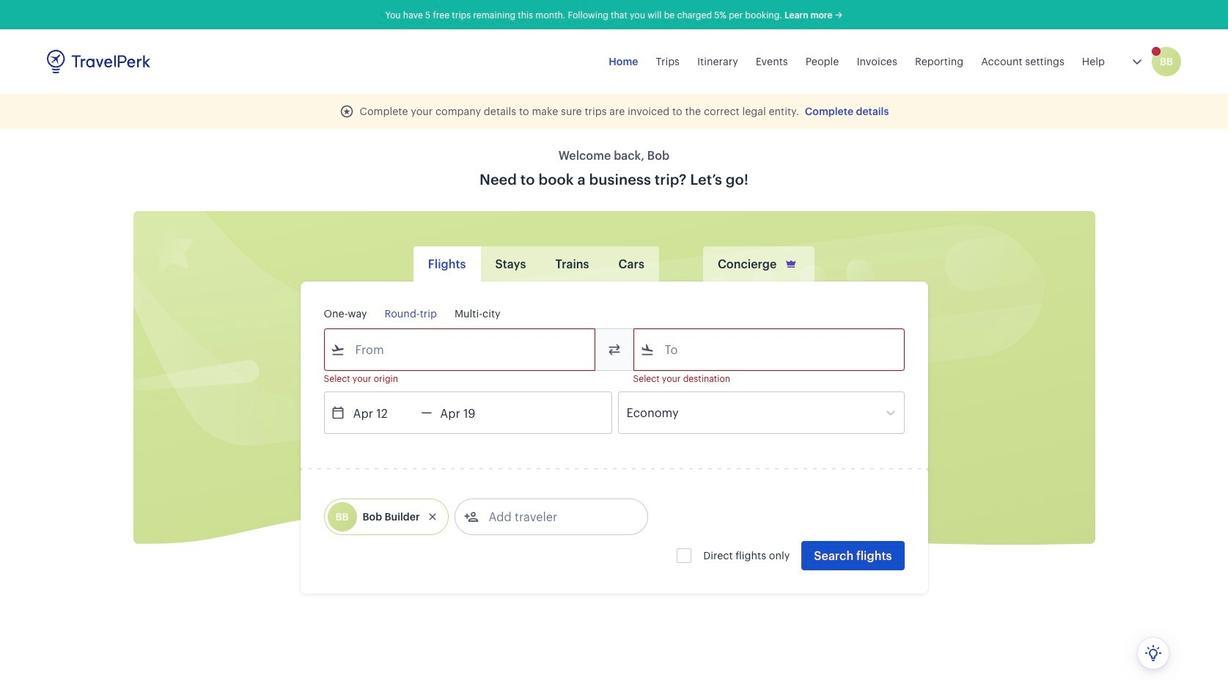 Task type: vqa. For each thing, say whether or not it's contained in the screenshot.
Add first traveler search field
no



Task type: describe. For each thing, give the bounding box(es) containing it.
Return text field
[[432, 393, 509, 434]]

Depart text field
[[345, 393, 422, 434]]

From search field
[[345, 338, 576, 362]]



Task type: locate. For each thing, give the bounding box(es) containing it.
Add traveler search field
[[479, 506, 631, 529]]

To search field
[[655, 338, 885, 362]]



